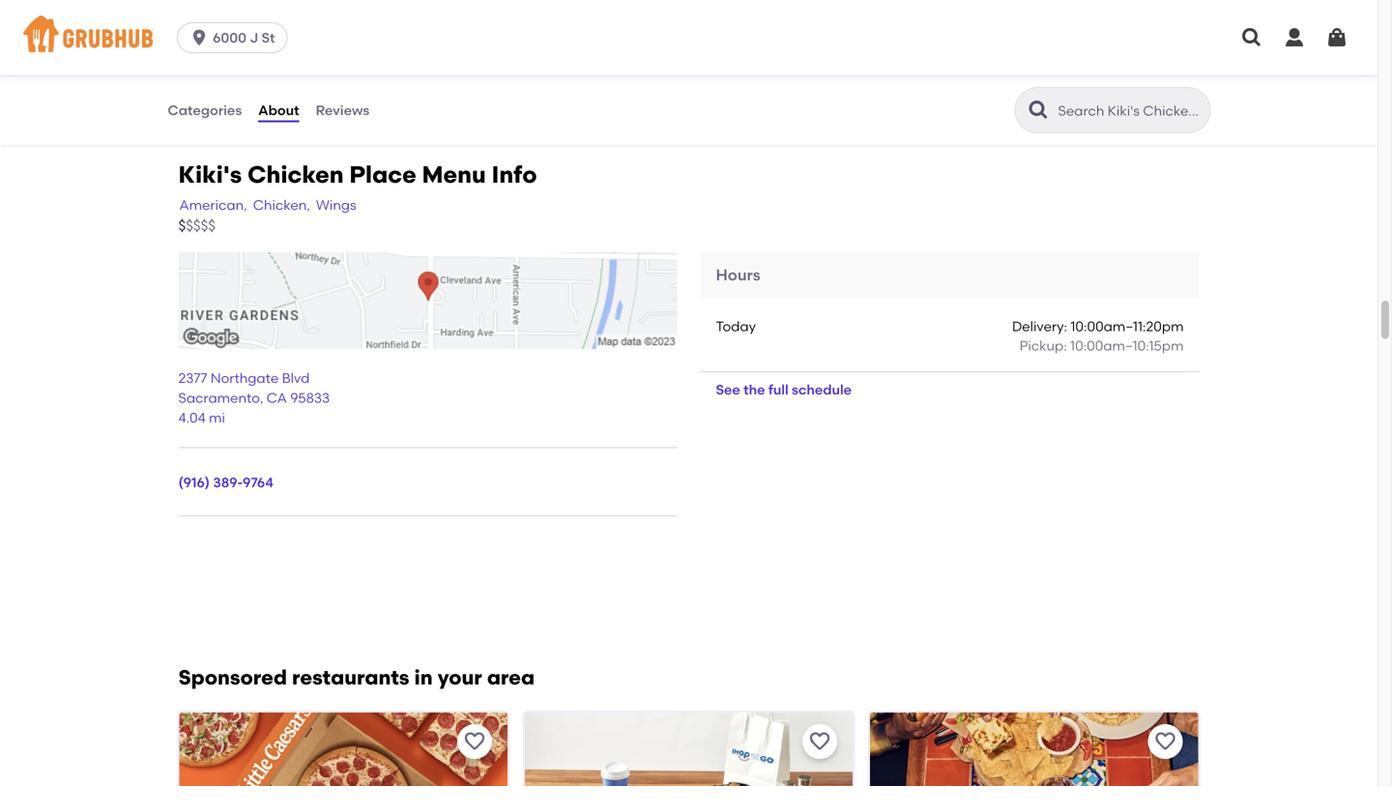 Task type: describe. For each thing, give the bounding box(es) containing it.
only for tenders
[[222, 60, 252, 76]]

pickup:
[[1020, 338, 1067, 354]]

see the full schedule
[[716, 381, 852, 398]]

pickup: 10:00am–10:15pm
[[1020, 338, 1184, 354]]

hours
[[716, 265, 761, 284]]

reviews
[[316, 102, 370, 118]]

Search Kiki's Chicken Place search field
[[1056, 102, 1204, 120]]

about
[[258, 102, 299, 118]]

see
[[716, 381, 740, 398]]

today
[[716, 318, 756, 335]]

schedule
[[792, 381, 852, 398]]

wings button
[[315, 194, 357, 216]]

save this restaurant button for little caesars pizza logo
[[457, 724, 492, 759]]

menu
[[422, 161, 486, 189]]

svg image inside 6000 j st "button"
[[190, 28, 209, 47]]

save this restaurant image
[[809, 730, 832, 753]]

categories
[[168, 102, 242, 118]]

place
[[349, 161, 416, 189]]

4.04
[[178, 409, 206, 426]]

sponsored restaurants in your area
[[178, 665, 535, 690]]

6000 j st button
[[177, 22, 295, 53]]

wings inside wings only family meals
[[167, 0, 207, 16]]

save this restaurant image for little caesars pizza logo
[[463, 730, 486, 753]]

northgate
[[211, 370, 279, 386]]

ca
[[267, 390, 287, 406]]

the
[[744, 381, 765, 398]]

family for wings only family meals
[[244, 0, 287, 16]]

meals for tenders
[[213, 80, 251, 96]]

1 horizontal spatial wings
[[316, 197, 356, 213]]

only for wings
[[210, 0, 240, 16]]

chicken
[[248, 161, 344, 189]]

6000
[[213, 29, 247, 46]]

save this restaurant button for ihop logo
[[803, 724, 838, 759]]

kiki's chicken place menu info
[[178, 161, 537, 189]]

search icon image
[[1027, 99, 1051, 122]]

sacramento
[[178, 390, 260, 406]]

reviews button
[[315, 75, 371, 145]]



Task type: locate. For each thing, give the bounding box(es) containing it.
save this restaurant image for the "chili's logo"
[[1154, 730, 1177, 753]]

main navigation navigation
[[0, 0, 1378, 75]]

meals for wings
[[167, 20, 205, 36]]

1 horizontal spatial save this restaurant button
[[803, 724, 838, 759]]

see the full schedule button
[[701, 372, 867, 407]]

ihop logo image
[[525, 713, 853, 786]]

area
[[487, 665, 535, 690]]

0 vertical spatial family
[[244, 0, 287, 16]]

sponsored
[[178, 665, 287, 690]]

in
[[414, 665, 433, 690]]

family inside wings only family meals
[[244, 0, 287, 16]]

tenders
[[167, 60, 218, 76]]

0 vertical spatial wings
[[167, 0, 207, 16]]

kiki's
[[178, 161, 242, 189]]

only
[[210, 0, 240, 16], [222, 60, 252, 76]]

blvd
[[282, 370, 310, 386]]

st
[[262, 29, 275, 46]]

save this restaurant image
[[463, 730, 486, 753], [1154, 730, 1177, 753]]

wings
[[167, 0, 207, 16], [316, 197, 356, 213]]

little caesars pizza logo image
[[179, 713, 507, 786]]

family up the st
[[244, 0, 287, 16]]

only up 6000 at the left top of the page
[[210, 0, 240, 16]]

family down tenders
[[167, 80, 210, 96]]

6000 j st
[[213, 29, 275, 46]]

(916) 389-9764 button
[[178, 473, 274, 492]]

9764
[[243, 474, 274, 491]]

1 vertical spatial meals
[[213, 80, 251, 96]]

1 save this restaurant image from the left
[[463, 730, 486, 753]]

0 horizontal spatial meals
[[167, 20, 205, 36]]

1 horizontal spatial save this restaurant image
[[1154, 730, 1177, 753]]

your
[[438, 665, 482, 690]]

2377 northgate blvd sacramento , ca 95833 4.04 mi
[[178, 370, 330, 426]]

j
[[250, 29, 258, 46]]

family inside tenders only family meals
[[167, 80, 210, 96]]

1 vertical spatial wings
[[316, 197, 356, 213]]

meals inside wings only family meals
[[167, 20, 205, 36]]

save this restaurant button for the "chili's logo"
[[1148, 724, 1183, 759]]

american, chicken, wings
[[179, 197, 356, 213]]

wings down kiki's chicken place menu info
[[316, 197, 356, 213]]

1 vertical spatial only
[[222, 60, 252, 76]]

delivery: 10:00am–11:20pm
[[1012, 318, 1184, 335]]

0 vertical spatial only
[[210, 0, 240, 16]]

95833
[[290, 390, 330, 406]]

meals up tenders
[[167, 20, 205, 36]]

meals inside tenders only family meals
[[213, 80, 251, 96]]

chili's logo image
[[870, 713, 1199, 786]]

1 save this restaurant button from the left
[[457, 724, 492, 759]]

0 horizontal spatial family
[[167, 80, 210, 96]]

0 horizontal spatial wings
[[167, 0, 207, 16]]

1 vertical spatial family
[[167, 80, 210, 96]]

delivery:
[[1012, 318, 1068, 335]]

american,
[[179, 197, 247, 213]]

only inside tenders only family meals
[[222, 60, 252, 76]]

american, button
[[178, 194, 248, 216]]

2 save this restaurant image from the left
[[1154, 730, 1177, 753]]

$$$$$
[[178, 217, 216, 235]]

0 horizontal spatial save this restaurant button
[[457, 724, 492, 759]]

chicken, button
[[252, 194, 311, 216]]

,
[[260, 390, 263, 406]]

(916) 389-9764
[[178, 474, 274, 491]]

full
[[769, 381, 789, 398]]

1 horizontal spatial meals
[[213, 80, 251, 96]]

3 save this restaurant button from the left
[[1148, 724, 1183, 759]]

2377
[[178, 370, 207, 386]]

categories button
[[167, 75, 243, 145]]

(916)
[[178, 474, 210, 491]]

2 save this restaurant button from the left
[[803, 724, 838, 759]]

info
[[492, 161, 537, 189]]

0 horizontal spatial save this restaurant image
[[463, 730, 486, 753]]

wings only family meals
[[167, 0, 287, 36]]

meals
[[167, 20, 205, 36], [213, 80, 251, 96]]

wings up 6000 j st "button"
[[167, 0, 207, 16]]

family for tenders only family meals
[[167, 80, 210, 96]]

2 horizontal spatial save this restaurant button
[[1148, 724, 1183, 759]]

0 vertical spatial meals
[[167, 20, 205, 36]]

about button
[[257, 75, 300, 145]]

10:00am–11:20pm
[[1071, 318, 1184, 335]]

meals up categories
[[213, 80, 251, 96]]

1 horizontal spatial family
[[244, 0, 287, 16]]

mi
[[209, 409, 225, 426]]

10:00am–10:15pm
[[1070, 338, 1184, 354]]

only down 6000 j st "button"
[[222, 60, 252, 76]]

chicken,
[[253, 197, 310, 213]]

only inside wings only family meals
[[210, 0, 240, 16]]

$
[[178, 217, 186, 235]]

svg image
[[1241, 26, 1264, 49], [1283, 26, 1306, 49], [1326, 26, 1349, 49], [190, 28, 209, 47]]

tenders only family meals
[[167, 60, 252, 96]]

restaurants
[[292, 665, 409, 690]]

389-
[[213, 474, 243, 491]]

family
[[244, 0, 287, 16], [167, 80, 210, 96]]

save this restaurant button
[[457, 724, 492, 759], [803, 724, 838, 759], [1148, 724, 1183, 759]]



Task type: vqa. For each thing, say whether or not it's contained in the screenshot.
About
yes



